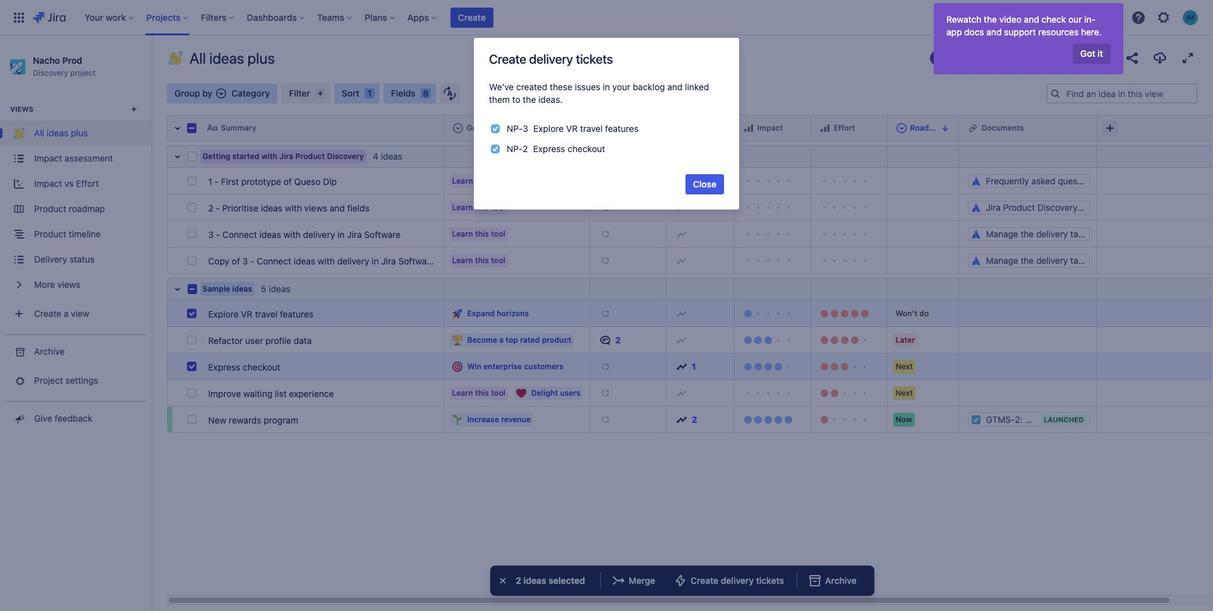 Task type: vqa. For each thing, say whether or not it's contained in the screenshot.
Sep 19, 2023
no



Task type: describe. For each thing, give the bounding box(es) containing it.
0 vertical spatial archive button
[[0, 340, 152, 365]]

improve
[[208, 388, 241, 399]]

group inside all ideas plus 'main content'
[[0, 89, 152, 335]]

np- for 3
[[507, 123, 523, 134]]

next for express checkout
[[896, 362, 913, 371]]

impact assessment link
[[0, 146, 152, 172]]

create banner
[[0, 0, 1214, 35]]

learn for copy of 3 - connect ideas with delivery in jira software
[[452, 256, 473, 265]]

new rewards program
[[208, 415, 298, 426]]

single select dropdown image
[[216, 88, 227, 99]]

user
[[245, 335, 263, 346]]

1 horizontal spatial views
[[304, 203, 327, 213]]

impact for impact assessment
[[34, 153, 62, 164]]

copy of 3 - connect ideas with delivery in jira software
[[208, 256, 435, 266]]

refactor
[[208, 335, 243, 346]]

and up 'support'
[[1024, 14, 1040, 25]]

got it button
[[1073, 44, 1111, 64]]

primary element
[[8, 0, 963, 35]]

now
[[896, 415, 912, 424]]

win
[[467, 362, 482, 371]]

filter
[[289, 88, 310, 99]]

create button
[[451, 7, 494, 27]]

:wave: image
[[169, 51, 183, 65]]

queso
[[294, 176, 321, 187]]

status
[[70, 254, 95, 265]]

np-2 express checkout
[[507, 143, 605, 154]]

1 - first prototype of queso dip
[[208, 176, 337, 187]]

experience
[[289, 388, 334, 399]]

by
[[202, 88, 213, 99]]

our
[[1069, 14, 1082, 25]]

become a top rated product
[[467, 335, 572, 345]]

later
[[896, 335, 915, 345]]

plus inside group
[[71, 128, 88, 139]]

- for first
[[215, 176, 219, 187]]

close
[[693, 179, 717, 190]]

archive inside jira product discovery navigation element
[[34, 347, 65, 357]]

travel inside all ideas plus 'main content'
[[255, 309, 278, 320]]

1 inside button
[[692, 361, 696, 372]]

create inside dialog
[[489, 52, 526, 66]]

1 vertical spatial 3
[[208, 229, 214, 240]]

it
[[1098, 48, 1104, 59]]

2 vertical spatial 3
[[243, 256, 248, 266]]

group
[[174, 88, 200, 99]]

8
[[423, 88, 429, 99]]

merge
[[629, 576, 655, 587]]

- for prioritise
[[216, 203, 220, 213]]

profile
[[266, 335, 291, 346]]

jira product discovery navigation element
[[0, 35, 152, 612]]

explore inside create delivery tickets dialog
[[534, 123, 564, 134]]

impact for impact vs effort
[[34, 179, 62, 189]]

express inside create delivery tickets dialog
[[533, 143, 565, 154]]

tool for copy of 3 - connect ideas with delivery in jira software
[[491, 256, 506, 265]]

category
[[232, 88, 270, 99]]

a
[[499, 335, 504, 345]]

this for copy of 3 - connect ideas with delivery in jira software
[[475, 256, 489, 265]]

top
[[506, 335, 518, 345]]

documents button
[[964, 118, 1093, 138]]

learn for 2 - prioritise ideas with views and fields
[[452, 203, 473, 212]]

new
[[208, 415, 226, 426]]

create delivery tickets inside dialog
[[489, 52, 613, 66]]

1 button
[[672, 357, 730, 377]]

:trophy: image
[[452, 335, 462, 345]]

all ideas plus main content
[[0, 3, 1214, 612]]

timeline
[[69, 229, 101, 240]]

your
[[613, 82, 631, 92]]

Search field
[[973, 7, 1100, 27]]

learn for 3 - connect ideas with delivery in jira software
[[452, 229, 473, 239]]

- for connect
[[216, 229, 220, 240]]

expand image
[[1181, 51, 1196, 66]]

1 vertical spatial software
[[399, 256, 435, 266]]

0 vertical spatial software
[[364, 229, 401, 240]]

all ideas plus inside jira product discovery navigation element
[[34, 128, 88, 139]]

the inside we've created these issues in your backlog and linked them to the ideas.
[[523, 94, 536, 105]]

sample
[[203, 284, 230, 294]]

project settings
[[34, 376, 98, 386]]

more
[[34, 280, 55, 290]]

effort inside effort button
[[834, 123, 855, 133]]

1 this from the top
[[475, 176, 489, 186]]

delivery inside dialog
[[529, 52, 573, 66]]

delivery up copy of 3 - connect ideas with delivery in jira software
[[303, 229, 335, 240]]

close button
[[686, 174, 724, 195]]

2 down 1 button
[[692, 414, 698, 425]]

product timeline link
[[0, 222, 152, 247]]

comments image
[[600, 335, 610, 345]]

np-3 explore vr travel features
[[507, 123, 639, 134]]

0 vertical spatial connect
[[223, 229, 257, 240]]

features inside all ideas plus 'main content'
[[280, 309, 314, 320]]

explore vr travel features
[[208, 309, 314, 320]]

search image
[[978, 12, 989, 22]]

video
[[1000, 14, 1022, 25]]

sort
[[342, 88, 359, 99]]

in inside we've created these issues in your backlog and linked them to the ideas.
[[603, 82, 610, 92]]

explore inside all ideas plus 'main content'
[[208, 309, 239, 320]]

increase revenue
[[467, 415, 531, 424]]

Find an idea in this view field
[[1063, 85, 1197, 102]]

delight
[[531, 388, 558, 398]]

and left fields
[[330, 203, 345, 213]]

rewards
[[229, 415, 261, 426]]

0 vertical spatial all
[[190, 49, 206, 67]]

goal image
[[453, 123, 463, 133]]

rewatch
[[947, 14, 982, 25]]

waiting
[[243, 388, 273, 399]]

delivery inside button
[[721, 576, 754, 587]]

impact vs effort link
[[0, 172, 152, 197]]

rewatch the video and check our in- app docs and support resources here.
[[947, 14, 1102, 37]]

merge image
[[611, 574, 626, 589]]

1 learn from the top
[[452, 176, 473, 186]]

delight users
[[531, 388, 581, 398]]

roadmap
[[69, 204, 105, 215]]

prod
[[62, 55, 82, 66]]

we've
[[489, 82, 514, 92]]

all inside group
[[34, 128, 44, 139]]

5
[[261, 284, 266, 295]]

refactor user profile data
[[208, 335, 312, 346]]

impact button
[[740, 118, 806, 138]]

next for improve waiting list experience
[[896, 388, 913, 398]]

first
[[221, 176, 239, 187]]

goal button
[[449, 118, 585, 138]]

insights image for 2
[[677, 415, 687, 425]]

summary image
[[207, 123, 217, 133]]

delivery status
[[34, 254, 95, 265]]

list
[[275, 388, 287, 399]]

to
[[512, 94, 521, 105]]

roadmap button
[[893, 118, 954, 138]]

collapse all image
[[170, 121, 185, 136]]

users
[[560, 388, 581, 398]]

1 horizontal spatial of
[[284, 176, 292, 187]]

checkout inside create delivery tickets dialog
[[568, 143, 605, 154]]

header.desc image
[[940, 123, 950, 133]]

1 learn this tool from the top
[[452, 176, 506, 186]]

them
[[489, 94, 510, 105]]

become
[[467, 335, 497, 345]]

expand horizons
[[467, 309, 529, 318]]

check
[[1042, 14, 1066, 25]]

product
[[542, 335, 572, 345]]

horizons
[[497, 309, 529, 318]]

effort button
[[816, 118, 883, 138]]

delivery
[[34, 254, 67, 265]]

2 vertical spatial in
[[372, 256, 379, 266]]

vr inside all ideas plus 'main content'
[[241, 309, 253, 320]]



Task type: locate. For each thing, give the bounding box(es) containing it.
0 horizontal spatial plus
[[71, 128, 88, 139]]

5 tool from the top
[[491, 388, 506, 398]]

0 horizontal spatial all
[[34, 128, 44, 139]]

0 horizontal spatial archive button
[[0, 340, 152, 365]]

insights image inside 1 button
[[677, 362, 687, 372]]

1 vertical spatial features
[[280, 309, 314, 320]]

explore up np-2 express checkout
[[534, 123, 564, 134]]

:rocket: image
[[452, 309, 462, 319], [452, 309, 462, 319]]

archive right archive image on the right
[[825, 576, 857, 587]]

:wave: image
[[169, 51, 183, 65], [13, 128, 25, 139], [13, 128, 25, 139]]

features up the 'data' in the left of the page
[[280, 309, 314, 320]]

roadmap
[[910, 123, 945, 133]]

1 vertical spatial all
[[34, 128, 44, 139]]

the left the video
[[984, 14, 997, 25]]

1 vertical spatial plus
[[71, 128, 88, 139]]

5 learn this tool from the top
[[452, 388, 506, 398]]

1 horizontal spatial 1
[[368, 88, 372, 99]]

plus up category
[[248, 49, 275, 67]]

1 insights image from the top
[[677, 362, 687, 372]]

we've created these issues in your backlog and linked them to the ideas.
[[489, 82, 709, 105]]

1 vertical spatial express
[[208, 362, 240, 373]]

this
[[475, 176, 489, 186], [475, 203, 489, 212], [475, 229, 489, 239], [475, 256, 489, 265], [475, 388, 489, 398]]

0 horizontal spatial express
[[208, 362, 240, 373]]

1 vertical spatial next
[[896, 388, 913, 398]]

all ideas plus up single select dropdown image
[[190, 49, 275, 67]]

0 horizontal spatial explore
[[208, 309, 239, 320]]

0 vertical spatial in
[[603, 82, 610, 92]]

travel down 5
[[255, 309, 278, 320]]

2 tool from the top
[[491, 203, 506, 212]]

jira
[[279, 152, 293, 161], [279, 152, 293, 161], [347, 229, 362, 240], [381, 256, 396, 266]]

delivery up these
[[529, 52, 573, 66]]

next up now
[[896, 388, 913, 398]]

2 horizontal spatial 3
[[523, 123, 528, 134]]

1 horizontal spatial effort
[[834, 123, 855, 133]]

these
[[550, 82, 573, 92]]

views right more
[[57, 280, 80, 290]]

all right :wave: icon
[[190, 49, 206, 67]]

4 ideas
[[373, 151, 403, 162], [373, 151, 403, 162]]

1 vertical spatial travel
[[255, 309, 278, 320]]

this for 2 - prioritise ideas with views and fields
[[475, 203, 489, 212]]

2 learn from the top
[[452, 203, 473, 212]]

next
[[896, 362, 913, 371], [896, 388, 913, 398]]

hyperlink image
[[968, 123, 978, 133]]

0 vertical spatial features
[[605, 123, 639, 134]]

the down created
[[523, 94, 536, 105]]

all
[[190, 49, 206, 67], [34, 128, 44, 139]]

1 tool from the top
[[491, 176, 506, 186]]

feedback image
[[12, 413, 26, 426]]

effort right the effort icon on the top right of page
[[834, 123, 855, 133]]

1 horizontal spatial 3
[[243, 256, 248, 266]]

4 learn from the top
[[452, 256, 473, 265]]

1 vertical spatial all ideas plus
[[34, 128, 88, 139]]

archive
[[34, 347, 65, 357], [825, 576, 857, 587]]

settings
[[65, 376, 98, 386]]

impact inside button
[[758, 123, 783, 133]]

insights image for 1
[[677, 362, 687, 372]]

1 vertical spatial explore
[[208, 309, 239, 320]]

0 horizontal spatial 3
[[208, 229, 214, 240]]

travel inside create delivery tickets dialog
[[580, 123, 603, 134]]

np- for 2
[[507, 143, 523, 154]]

backlog
[[633, 82, 665, 92]]

documents
[[982, 123, 1024, 133]]

expand
[[467, 309, 495, 318]]

:seedling: image
[[452, 415, 462, 425]]

3 up np-2 express checkout
[[523, 123, 528, 134]]

created
[[516, 82, 548, 92]]

- up copy
[[216, 229, 220, 240]]

create
[[458, 12, 486, 22], [489, 52, 526, 66], [691, 576, 719, 587]]

discovery inside nacho prod discovery project
[[33, 68, 68, 78]]

0 vertical spatial archive
[[34, 347, 65, 357]]

vr inside create delivery tickets dialog
[[566, 123, 578, 134]]

all ideas plus link
[[0, 121, 152, 146]]

:heart: image
[[516, 388, 526, 399]]

more views
[[34, 280, 80, 290]]

impact right the impact image
[[758, 123, 783, 133]]

0 vertical spatial tickets
[[576, 52, 613, 66]]

this for 3 - connect ideas with delivery in jira software
[[475, 229, 489, 239]]

1 horizontal spatial explore
[[534, 123, 564, 134]]

0 vertical spatial next
[[896, 362, 913, 371]]

group containing all ideas plus
[[0, 89, 152, 335]]

checkout inside all ideas plus 'main content'
[[243, 362, 280, 373]]

checkout down refactor user profile data
[[243, 362, 280, 373]]

1 horizontal spatial travel
[[580, 123, 603, 134]]

1 vertical spatial create
[[489, 52, 526, 66]]

tickets inside create delivery tickets dialog
[[576, 52, 613, 66]]

support
[[1004, 27, 1036, 37]]

of right copy
[[232, 256, 240, 266]]

learn this tool for 3 - connect ideas with delivery in jira software
[[452, 229, 506, 239]]

archive image
[[808, 574, 823, 589]]

1 horizontal spatial tickets
[[756, 576, 784, 587]]

3 this from the top
[[475, 229, 489, 239]]

tickets left archive image on the right
[[756, 576, 784, 587]]

0 vertical spatial checkout
[[568, 143, 605, 154]]

1 vertical spatial checkout
[[243, 362, 280, 373]]

create delivery tickets dialog
[[474, 38, 740, 210]]

2 vertical spatial create
[[691, 576, 719, 587]]

0 vertical spatial create delivery tickets
[[489, 52, 613, 66]]

summary
[[221, 123, 256, 133]]

features down 'your'
[[605, 123, 639, 134]]

impact for impact
[[758, 123, 783, 133]]

archive up project at bottom left
[[34, 347, 65, 357]]

nacho
[[33, 55, 60, 66]]

delivery
[[529, 52, 573, 66], [303, 229, 335, 240], [337, 256, 369, 266], [721, 576, 754, 587]]

product roadmap
[[34, 204, 105, 215]]

next down the later
[[896, 362, 913, 371]]

features inside create delivery tickets dialog
[[605, 123, 639, 134]]

2 button
[[595, 330, 661, 350], [672, 410, 730, 430]]

:seedling: image
[[452, 415, 462, 425]]

add image
[[677, 176, 687, 186], [677, 203, 687, 213], [600, 229, 610, 239], [600, 229, 610, 239], [600, 256, 610, 266], [600, 309, 610, 319], [600, 362, 610, 372], [600, 362, 610, 372], [600, 388, 610, 399], [600, 388, 610, 399], [677, 388, 687, 399]]

prototype
[[241, 176, 281, 187]]

- left 'prioritise'
[[216, 203, 220, 213]]

1 horizontal spatial create delivery tickets
[[691, 576, 784, 587]]

3 inside create delivery tickets dialog
[[523, 123, 528, 134]]

tickets inside "create delivery tickets" button
[[756, 576, 784, 587]]

0 vertical spatial 1
[[368, 88, 372, 99]]

2 horizontal spatial in
[[603, 82, 610, 92]]

learn this tool
[[452, 176, 506, 186], [452, 203, 506, 212], [452, 229, 506, 239], [452, 256, 506, 265], [452, 388, 506, 398]]

- right copy
[[250, 256, 254, 266]]

2 horizontal spatial create
[[691, 576, 719, 587]]

create inside button
[[458, 12, 486, 22]]

:trophy: image
[[452, 335, 462, 345]]

win enterprise customers
[[467, 362, 564, 371]]

1 vertical spatial 1
[[208, 176, 212, 187]]

delivery status link
[[0, 247, 152, 273]]

ideas inside jira product discovery navigation element
[[47, 128, 68, 139]]

1 horizontal spatial checkout
[[568, 143, 605, 154]]

0 horizontal spatial 1
[[208, 176, 212, 187]]

effort image
[[820, 123, 830, 133]]

0 horizontal spatial checkout
[[243, 362, 280, 373]]

0 vertical spatial impact
[[758, 123, 783, 133]]

1 vertical spatial vr
[[241, 309, 253, 320]]

0 vertical spatial 2 button
[[595, 330, 661, 350]]

:dart: image
[[452, 362, 462, 372], [452, 362, 462, 372]]

connect
[[223, 229, 257, 240], [257, 256, 291, 266]]

2 next from the top
[[896, 388, 913, 398]]

plus
[[248, 49, 275, 67], [71, 128, 88, 139]]

and inside we've created these issues in your backlog and linked them to the ideas.
[[668, 82, 683, 92]]

in
[[603, 82, 610, 92], [338, 229, 345, 240], [372, 256, 379, 266]]

2 down goal button
[[523, 143, 528, 154]]

delivery down fields
[[337, 256, 369, 266]]

impact up impact vs effort
[[34, 153, 62, 164]]

create delivery tickets inside button
[[691, 576, 784, 587]]

vs
[[65, 179, 74, 189]]

cell
[[444, 115, 590, 142], [590, 115, 667, 142], [667, 115, 735, 142], [667, 115, 735, 142], [735, 115, 812, 142], [812, 115, 888, 142], [888, 115, 959, 142], [959, 115, 1098, 142], [1098, 115, 1214, 142], [444, 145, 590, 168], [590, 145, 667, 168], [667, 145, 735, 168], [667, 145, 735, 168], [735, 145, 812, 168], [812, 145, 888, 168], [812, 145, 888, 168], [888, 145, 959, 168], [888, 145, 959, 168], [959, 145, 1098, 168], [959, 145, 1098, 168], [1098, 145, 1214, 168], [590, 168, 667, 195], [888, 168, 959, 195], [1098, 168, 1214, 195], [888, 195, 959, 221], [1098, 195, 1214, 221], [1098, 221, 1214, 248], [888, 248, 959, 274], [1098, 248, 1214, 274], [444, 278, 590, 301], [888, 278, 959, 301], [959, 301, 1098, 327], [1098, 301, 1214, 327], [959, 327, 1098, 354], [1098, 327, 1214, 354], [959, 354, 1098, 380], [1098, 354, 1214, 380], [959, 380, 1098, 407], [1098, 380, 1214, 407], [1098, 407, 1214, 434]]

2 - prioritise ideas with views and fields
[[208, 203, 370, 213]]

and left linked at the top of page
[[668, 82, 683, 92]]

rated
[[520, 335, 540, 345]]

feedback
[[55, 414, 92, 424]]

ideas
[[209, 49, 244, 67], [47, 128, 68, 139], [381, 151, 403, 162], [381, 151, 403, 162], [261, 203, 283, 213], [259, 229, 281, 240], [294, 256, 315, 266], [269, 284, 291, 295], [232, 284, 252, 294], [524, 576, 547, 587]]

1 horizontal spatial vr
[[566, 123, 578, 134]]

2 vertical spatial 1
[[692, 361, 696, 372]]

resources
[[1039, 27, 1079, 37]]

0 horizontal spatial create delivery tickets
[[489, 52, 613, 66]]

jira image
[[33, 10, 66, 25], [33, 10, 66, 25]]

copy
[[208, 256, 229, 266]]

-
[[215, 176, 219, 187], [216, 203, 220, 213], [216, 229, 220, 240], [250, 256, 254, 266]]

learn
[[452, 176, 473, 186], [452, 203, 473, 212], [452, 229, 473, 239], [452, 256, 473, 265], [452, 388, 473, 398]]

vr up np-2 express checkout
[[566, 123, 578, 134]]

1 horizontal spatial in
[[372, 256, 379, 266]]

4 this from the top
[[475, 256, 489, 265]]

0 horizontal spatial vr
[[241, 309, 253, 320]]

dip
[[323, 176, 337, 187]]

express inside all ideas plus 'main content'
[[208, 362, 240, 373]]

1 next from the top
[[896, 362, 913, 371]]

0 horizontal spatial of
[[232, 256, 240, 266]]

delivery right the "create delivery tickets" icon
[[721, 576, 754, 587]]

project
[[70, 68, 95, 78]]

tool for 2 - prioritise ideas with views and fields
[[491, 203, 506, 212]]

1 vertical spatial np-
[[507, 143, 523, 154]]

0 horizontal spatial effort
[[76, 179, 99, 189]]

2 learn this tool from the top
[[452, 203, 506, 212]]

3 learn this tool from the top
[[452, 229, 506, 239]]

1 vertical spatial of
[[232, 256, 240, 266]]

with
[[261, 152, 277, 161], [261, 152, 277, 161], [285, 203, 302, 213], [284, 229, 301, 240], [318, 256, 335, 266]]

0 vertical spatial plus
[[248, 49, 275, 67]]

views
[[10, 105, 34, 113]]

1
[[368, 88, 372, 99], [208, 176, 212, 187], [692, 361, 696, 372]]

4 learn this tool from the top
[[452, 256, 506, 265]]

effort right vs
[[76, 179, 99, 189]]

2 np- from the top
[[507, 143, 523, 154]]

0 vertical spatial create
[[458, 12, 486, 22]]

nacho prod discovery project
[[33, 55, 95, 78]]

roadmap image
[[897, 123, 907, 133]]

express down np-3 explore vr travel features
[[533, 143, 565, 154]]

tool for 3 - connect ideas with delivery in jira software
[[491, 229, 506, 239]]

plus up impact assessment link
[[71, 128, 88, 139]]

effort inside impact vs effort link
[[76, 179, 99, 189]]

give feedback
[[34, 414, 92, 424]]

of
[[284, 176, 292, 187], [232, 256, 240, 266]]

1 np- from the top
[[507, 123, 523, 134]]

impact left vs
[[34, 179, 62, 189]]

np- down to
[[507, 123, 523, 134]]

1 vertical spatial tickets
[[756, 576, 784, 587]]

1 horizontal spatial create
[[489, 52, 526, 66]]

improve waiting list experience
[[208, 388, 334, 399]]

1 horizontal spatial plus
[[248, 49, 275, 67]]

1 horizontal spatial all ideas plus
[[190, 49, 275, 67]]

travel down we've created these issues in your backlog and linked them to the ideas.
[[580, 123, 603, 134]]

comments image
[[599, 123, 609, 133]]

0 horizontal spatial travel
[[255, 309, 278, 320]]

express checkout
[[208, 362, 280, 373]]

3 learn from the top
[[452, 229, 473, 239]]

3 tool from the top
[[491, 229, 506, 239]]

0 horizontal spatial tickets
[[576, 52, 613, 66]]

1 vertical spatial in
[[338, 229, 345, 240]]

selected
[[549, 576, 585, 587]]

explore down sample ideas
[[208, 309, 239, 320]]

0 vertical spatial np-
[[507, 123, 523, 134]]

1 horizontal spatial archive
[[825, 576, 857, 587]]

tickets up the "issues" at the top left of the page
[[576, 52, 613, 66]]

1 vertical spatial archive
[[825, 576, 857, 587]]

1 vertical spatial create delivery tickets
[[691, 576, 784, 587]]

2 insights image from the top
[[677, 415, 687, 425]]

2
[[523, 143, 528, 154], [208, 203, 214, 213], [615, 335, 621, 345], [692, 414, 698, 425], [516, 576, 521, 587]]

0 vertical spatial of
[[284, 176, 292, 187]]

group
[[0, 89, 152, 335]]

2 right close image
[[516, 576, 521, 587]]

2 left 'prioritise'
[[208, 203, 214, 213]]

1 horizontal spatial archive button
[[803, 571, 864, 592]]

3 up copy
[[208, 229, 214, 240]]

create delivery tickets
[[489, 52, 613, 66], [691, 576, 784, 587]]

2 horizontal spatial 1
[[692, 361, 696, 372]]

assessment
[[65, 153, 113, 164]]

close image
[[496, 574, 511, 589]]

views down queso
[[304, 203, 327, 213]]

views inside jira product discovery navigation element
[[57, 280, 80, 290]]

0 vertical spatial views
[[304, 203, 327, 213]]

create delivery tickets up these
[[489, 52, 613, 66]]

issues
[[575, 82, 601, 92]]

0 vertical spatial travel
[[580, 123, 603, 134]]

do
[[920, 309, 929, 318]]

1 horizontal spatial the
[[984, 14, 997, 25]]

1 vertical spatial effort
[[76, 179, 99, 189]]

the inside rewatch the video and check our in- app docs and support resources here.
[[984, 14, 997, 25]]

create delivery tickets right the "create delivery tickets" icon
[[691, 576, 784, 587]]

merge button
[[606, 571, 663, 592]]

enterprise
[[484, 362, 522, 371]]

create inside button
[[691, 576, 719, 587]]

travel
[[580, 123, 603, 134], [255, 309, 278, 320]]

the
[[984, 14, 997, 25], [523, 94, 536, 105]]

1 vertical spatial the
[[523, 94, 536, 105]]

more views link
[[0, 273, 152, 298]]

comments
[[613, 123, 653, 133]]

1 vertical spatial insights image
[[677, 415, 687, 425]]

vr up user at left
[[241, 309, 253, 320]]

0 horizontal spatial 2 button
[[595, 330, 661, 350]]

5 this from the top
[[475, 388, 489, 398]]

getting started with jira product discovery
[[203, 152, 364, 161], [203, 152, 364, 161]]

checkout down np-3 explore vr travel features
[[568, 143, 605, 154]]

discovery
[[33, 68, 68, 78], [327, 152, 364, 161], [327, 152, 364, 161]]

2 vertical spatial impact
[[34, 179, 62, 189]]

0 vertical spatial 3
[[523, 123, 528, 134]]

connect down 'prioritise'
[[223, 229, 257, 240]]

connect up the 5 ideas
[[257, 256, 291, 266]]

2 right comments image
[[615, 335, 621, 345]]

won't
[[896, 309, 918, 318]]

1 horizontal spatial features
[[605, 123, 639, 134]]

program
[[264, 415, 298, 426]]

and down search image
[[987, 27, 1002, 37]]

1 vertical spatial impact
[[34, 153, 62, 164]]

impact image
[[744, 123, 754, 133]]

1 vertical spatial connect
[[257, 256, 291, 266]]

np- down goal button
[[507, 143, 523, 154]]

1 horizontal spatial all
[[190, 49, 206, 67]]

3 - connect ideas with delivery in jira software
[[208, 229, 401, 240]]

2 this from the top
[[475, 203, 489, 212]]

create delivery tickets button
[[668, 571, 792, 592]]

checkout
[[568, 143, 605, 154], [243, 362, 280, 373]]

0 vertical spatial insights image
[[677, 362, 687, 372]]

4 tool from the top
[[491, 256, 506, 265]]

express up improve
[[208, 362, 240, 373]]

project settings image
[[12, 375, 26, 388]]

won't do
[[896, 309, 929, 318]]

1 vertical spatial archive button
[[803, 571, 864, 592]]

0 horizontal spatial all ideas plus
[[34, 128, 88, 139]]

2 inside create delivery tickets dialog
[[523, 143, 528, 154]]

all up impact assessment
[[34, 128, 44, 139]]

of left queso
[[284, 176, 292, 187]]

revenue
[[501, 415, 531, 424]]

5 learn from the top
[[452, 388, 473, 398]]

0 horizontal spatial archive
[[34, 347, 65, 357]]

data
[[294, 335, 312, 346]]

create delivery tickets image
[[673, 574, 688, 589]]

docs
[[965, 27, 984, 37]]

prioritise
[[222, 203, 258, 213]]

1 horizontal spatial express
[[533, 143, 565, 154]]

1 vertical spatial 2 button
[[672, 410, 730, 430]]

1 vertical spatial views
[[57, 280, 80, 290]]

software
[[364, 229, 401, 240], [399, 256, 435, 266]]

0 horizontal spatial in
[[338, 229, 345, 240]]

- left first
[[215, 176, 219, 187]]

0 vertical spatial explore
[[534, 123, 564, 134]]

all ideas plus up impact assessment
[[34, 128, 88, 139]]

give feedback button
[[0, 407, 152, 432]]

insights image
[[677, 362, 687, 372], [677, 415, 687, 425]]

started
[[232, 152, 259, 161], [232, 152, 259, 161]]

:heart: image
[[516, 388, 526, 399]]

learn this tool for 2 - prioritise ideas with views and fields
[[452, 203, 506, 212]]

summary button
[[203, 118, 439, 138]]

3 right copy
[[243, 256, 248, 266]]

express
[[533, 143, 565, 154], [208, 362, 240, 373]]

0 vertical spatial effort
[[834, 123, 855, 133]]

0 horizontal spatial views
[[57, 280, 80, 290]]

add image
[[600, 203, 610, 213], [600, 203, 610, 213], [677, 229, 687, 239], [600, 256, 610, 266], [677, 256, 687, 266], [600, 309, 610, 319], [677, 309, 687, 319], [677, 335, 687, 345], [600, 415, 610, 425], [600, 415, 610, 425]]

2 ideas selected
[[516, 576, 585, 587]]

learn this tool for copy of 3 - connect ideas with delivery in jira software
[[452, 256, 506, 265]]

0 vertical spatial all ideas plus
[[190, 49, 275, 67]]



